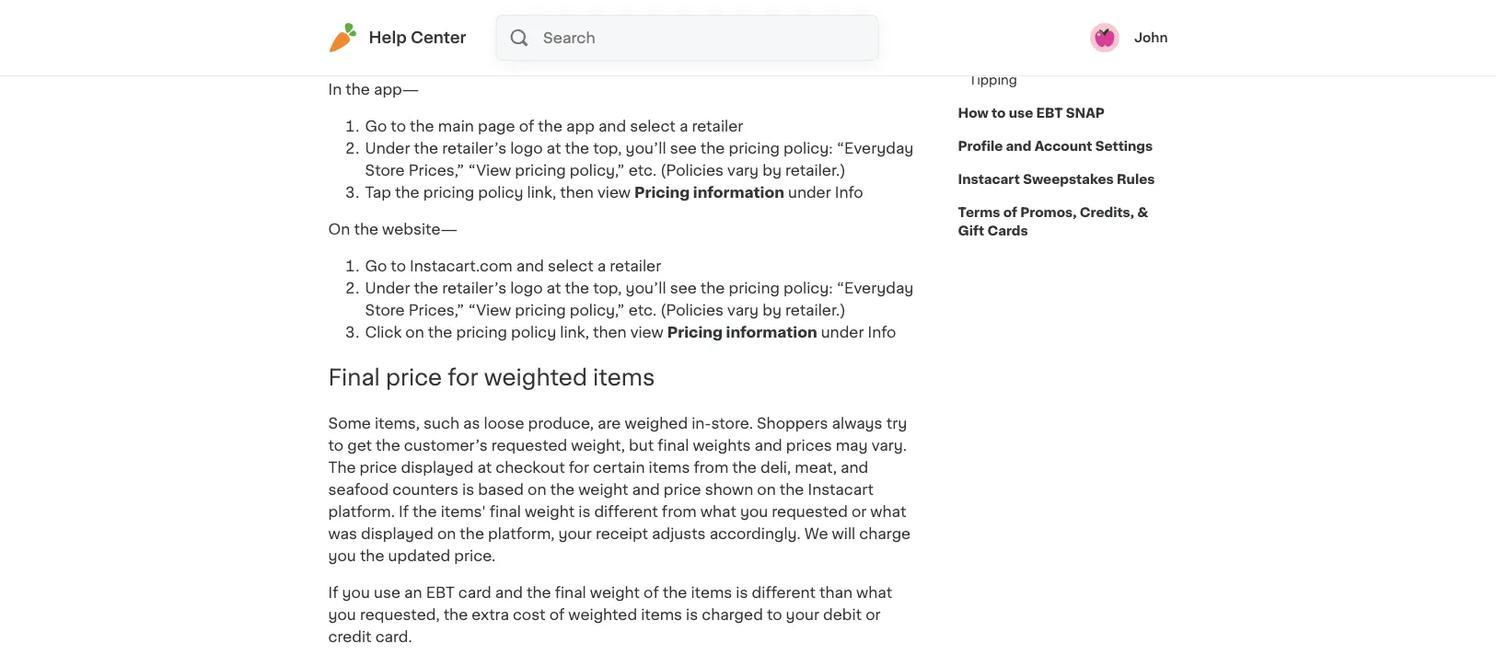 Task type: vqa. For each thing, say whether or not it's contained in the screenshot.
ETC. to the top
yes



Task type: describe. For each thing, give the bounding box(es) containing it.
you can view each retailer's pricing policies by looking for the more info
[[328, 1, 858, 15]]

vary inside go to instacart.com and select a retailer under the retailer's logo at the top, you'll see the pricing policy: "everyday store prices," "view pricing policy," etc. (policies vary by retailer.) click on the pricing policy link, then view pricing information under info
[[727, 303, 759, 317]]

produce,
[[528, 417, 594, 431]]

to for the
[[391, 119, 406, 133]]

logo inside go to the main page of the app and select a retailer under the retailer's logo at the top, you'll see the pricing policy: "everyday store prices," "view pricing policy," etc. (policies vary by retailer.) tap the pricing policy link, then view pricing information under info
[[510, 141, 543, 155]]

on down checkout
[[528, 483, 546, 498]]

and inside go to instacart.com and select a retailer under the retailer's logo at the top, you'll see the pricing policy: "everyday store prices," "view pricing policy," etc. (policies vary by retailer.) click on the pricing policy link, then view pricing information under info
[[516, 259, 544, 273]]

platform,
[[488, 527, 555, 542]]

prices," inside go to instacart.com and select a retailer under the retailer's logo at the top, you'll see the pricing policy: "everyday store prices," "view pricing policy," etc. (policies vary by retailer.) click on the pricing policy link, then view pricing information under info
[[409, 303, 464, 317]]

2 vertical spatial price
[[664, 483, 701, 498]]

1 vertical spatial displayed
[[361, 527, 433, 542]]

policy: inside go to instacart.com and select a retailer under the retailer's logo at the top, you'll see the pricing policy: "everyday store prices," "view pricing policy," etc. (policies vary by retailer.) click on the pricing policy link, then view pricing information under info
[[783, 281, 833, 295]]

charge
[[859, 527, 911, 542]]

to for use
[[992, 107, 1006, 120]]

how to use ebt snap link
[[958, 97, 1105, 130]]

see inside go to instacart.com and select a retailer under the retailer's logo at the top, you'll see the pricing policy: "everyday store prices," "view pricing policy," etc. (policies vary by retailer.) click on the pricing policy link, then view pricing information under info
[[670, 281, 697, 295]]

items inside some items, such as loose produce, are weighed in-store. shoppers always try to get the customer's requested weight, but final weights and prices may vary. the price displayed at checkout for certain items from the deli, meat, and seafood counters is based on the weight and price shown on the instacart platform. if the items' final weight is different from what you requested or what was displayed on the platform, your receipt adjusts accordingly. we will charge you the updated price.
[[649, 461, 690, 476]]

app—
[[374, 82, 419, 97]]

in
[[808, 23, 821, 38]]

credits,
[[1080, 206, 1134, 219]]

to inside some items, such as loose produce, are weighed in-store. shoppers always try to get the customer's requested weight, but final weights and prices may vary. the price displayed at checkout for certain items from the deli, meat, and seafood counters is based on the weight and price shown on the instacart platform. if the items' final weight is different from what you requested or what was displayed on the platform, your receipt adjusts accordingly. we will charge you the updated price.
[[328, 439, 344, 454]]

help center link
[[328, 23, 466, 52]]

store.
[[711, 417, 753, 431]]

link, inside go to instacart.com and select a retailer under the retailer's logo at the top, you'll see the pricing policy: "everyday store prices," "view pricing policy," etc. (policies vary by retailer.) click on the pricing policy link, then view pricing information under info
[[560, 325, 589, 340]]

vary.
[[872, 439, 907, 454]]

pricing link at the top of the retailer's storefront on both the website and in the instacart app.
[[328, 1, 913, 60]]

0 vertical spatial view
[[390, 1, 423, 15]]

card.
[[375, 630, 412, 645]]

fees
[[1030, 41, 1058, 53]]

coupons and promotions link
[[958, 0, 1144, 30]]

rules
[[1117, 173, 1155, 186]]

always
[[832, 417, 883, 431]]

customer's
[[404, 439, 488, 454]]

retailer inside go to instacart.com and select a retailer under the retailer's logo at the top, you'll see the pricing policy: "everyday store prices," "view pricing policy," etc. (policies vary by retailer.) click on the pricing policy link, then view pricing information under info
[[610, 259, 661, 273]]

policies
[[590, 1, 647, 15]]

at inside go to instacart.com and select a retailer under the retailer's logo at the top, you'll see the pricing policy: "everyday store prices," "view pricing policy," etc. (policies vary by retailer.) click on the pricing policy link, then view pricing information under info
[[546, 281, 561, 295]]

instacart down coupons at top right
[[969, 41, 1027, 53]]

retailer.) inside go to the main page of the app and select a retailer under the retailer's logo at the top, you'll see the pricing policy: "everyday store prices," "view pricing policy," etc. (policies vary by retailer.) tap the pricing policy link, then view pricing information under info
[[785, 163, 846, 178]]

items,
[[375, 417, 420, 431]]

0 horizontal spatial final
[[490, 505, 521, 520]]

page
[[478, 119, 515, 133]]

instacart inside pricing link at the top of the retailer's storefront on both the website and in the instacart app.
[[328, 45, 394, 60]]

under inside go to instacart.com and select a retailer under the retailer's logo at the top, you'll see the pricing policy: "everyday store prices," "view pricing policy," etc. (policies vary by retailer.) click on the pricing policy link, then view pricing information under info
[[821, 325, 864, 340]]

instacart image
[[328, 23, 358, 52]]

cards
[[987, 225, 1028, 238]]

what inside if you use an ebt card and the final weight of the items is different than what you requested, the extra cost of weighted items is charged to your debit or credit card.
[[856, 586, 892, 601]]

logo inside go to instacart.com and select a retailer under the retailer's logo at the top, you'll see the pricing policy: "everyday store prices," "view pricing policy," etc. (policies vary by retailer.) click on the pricing policy link, then view pricing information under info
[[510, 281, 543, 295]]

we
[[804, 527, 828, 542]]

loose
[[484, 417, 524, 431]]

by inside go to instacart.com and select a retailer under the retailer's logo at the top, you'll see the pricing policy: "everyday store prices," "view pricing policy," etc. (policies vary by retailer.) click on the pricing policy link, then view pricing information under info
[[763, 303, 782, 317]]

adjusts
[[652, 527, 706, 542]]

select inside go to the main page of the app and select a retailer under the retailer's logo at the top, you'll see the pricing policy: "everyday store prices," "view pricing policy," etc. (policies vary by retailer.) tap the pricing policy link, then view pricing information under info
[[630, 119, 676, 133]]

0 vertical spatial by
[[651, 1, 670, 15]]

weight inside if you use an ebt card and the final weight of the items is different than what you requested, the extra cost of weighted items is charged to your debit or credit card.
[[590, 586, 640, 601]]

weighted inside if you use an ebt card and the final weight of the items is different than what you requested, the extra cost of weighted items is charged to your debit or credit card.
[[568, 608, 637, 623]]

what up charge
[[870, 505, 906, 520]]

help
[[369, 30, 407, 46]]

final
[[328, 367, 380, 389]]

at inside some items, such as loose produce, are weighed in-store. shoppers always try to get the customer's requested weight, but final weights and prices may vary. the price displayed at checkout for certain items from the deli, meat, and seafood counters is based on the weight and price shown on the instacart platform. if the items' final weight is different from what you requested or what was displayed on the platform, your receipt adjusts accordingly. we will charge you the updated price.
[[477, 461, 492, 476]]

1 vertical spatial requested
[[772, 505, 848, 520]]

retailer's inside pricing link at the top of the retailer's storefront on both the website and in the instacart app.
[[480, 23, 544, 38]]

on inside pricing link at the top of the retailer's storefront on both the website and in the instacart app.
[[625, 23, 644, 38]]

"everyday inside go to the main page of the app and select a retailer under the retailer's logo at the top, you'll see the pricing policy: "everyday store prices," "view pricing policy," etc. (policies vary by retailer.) tap the pricing policy link, then view pricing information under info
[[837, 141, 914, 155]]

select inside go to instacart.com and select a retailer under the retailer's logo at the top, you'll see the pricing policy: "everyday store prices," "view pricing policy," etc. (policies vary by retailer.) click on the pricing policy link, then view pricing information under info
[[548, 259, 593, 273]]

terms
[[958, 206, 1000, 219]]

items left charged
[[641, 608, 682, 623]]

0 vertical spatial weighted
[[484, 367, 587, 389]]

tipping link
[[958, 64, 1028, 97]]

link
[[328, 23, 353, 38]]

1 vertical spatial price
[[360, 461, 397, 476]]

items up are on the bottom left
[[593, 367, 655, 389]]

ebt inside if you use an ebt card and the final weight of the items is different than what you requested, the extra cost of weighted items is charged to your debit or credit card.
[[426, 586, 455, 601]]

snap
[[1066, 107, 1105, 120]]

tipping
[[969, 74, 1017, 87]]

are
[[598, 417, 621, 431]]

counters
[[392, 483, 458, 498]]

website
[[714, 23, 773, 38]]

and inside go to the main page of the app and select a retailer under the retailer's logo at the top, you'll see the pricing policy: "everyday store prices," "view pricing policy," etc. (policies vary by retailer.) tap the pricing policy link, then view pricing information under info
[[598, 119, 626, 133]]

2 horizontal spatial for
[[731, 1, 752, 15]]

retailer's inside go to the main page of the app and select a retailer under the retailer's logo at the top, you'll see the pricing policy: "everyday store prices," "view pricing policy," etc. (policies vary by retailer.) tap the pricing policy link, then view pricing information under info
[[442, 141, 506, 155]]

instacart sweepstakes rules link
[[958, 163, 1155, 196]]

profile
[[958, 140, 1003, 153]]

or inside if you use an ebt card and the final weight of the items is different than what you requested, the extra cost of weighted items is charged to your debit or credit card.
[[866, 608, 881, 623]]

weights
[[693, 439, 751, 454]]

than
[[819, 586, 853, 601]]

of down adjusts
[[644, 586, 659, 601]]

link, inside go to the main page of the app and select a retailer under the retailer's logo at the top, you'll see the pricing policy: "everyday store prices," "view pricing policy," etc. (policies vary by retailer.) tap the pricing policy link, then view pricing information under info
[[527, 185, 556, 200]]

was
[[328, 527, 357, 542]]

promotions
[[1059, 7, 1133, 20]]

both
[[648, 23, 682, 38]]

as
[[463, 417, 480, 431]]

retailer.) inside go to instacart.com and select a retailer under the retailer's logo at the top, you'll see the pricing policy: "everyday store prices," "view pricing policy," etc. (policies vary by retailer.) click on the pricing policy link, then view pricing information under info
[[785, 303, 846, 317]]

how
[[958, 107, 989, 120]]

info inside go to instacart.com and select a retailer under the retailer's logo at the top, you'll see the pricing policy: "everyday store prices," "view pricing policy," etc. (policies vary by retailer.) click on the pricing policy link, then view pricing information under info
[[868, 325, 896, 340]]

more
[[784, 1, 824, 15]]

updated
[[388, 549, 450, 564]]

credit
[[328, 630, 372, 645]]

if you use an ebt card and the final weight of the items is different than what you requested, the extra cost of weighted items is charged to your debit or credit card.
[[328, 586, 892, 645]]

storefront
[[548, 23, 622, 38]]

checkout
[[496, 461, 565, 476]]

final price for weighted items
[[328, 367, 661, 389]]

try
[[886, 417, 907, 431]]

click
[[365, 325, 402, 340]]

instacart sweepstakes rules
[[958, 173, 1155, 186]]

weighed
[[625, 417, 688, 431]]

and right fees in the top right of the page
[[1061, 41, 1086, 53]]

card
[[458, 586, 491, 601]]

prices," inside go to the main page of the app and select a retailer under the retailer's logo at the top, you'll see the pricing policy: "everyday store prices," "view pricing policy," etc. (policies vary by retailer.) tap the pricing policy link, then view pricing information under info
[[409, 163, 464, 178]]

0 vertical spatial displayed
[[401, 461, 474, 476]]

cost
[[513, 608, 546, 623]]

shoppers
[[757, 417, 828, 431]]

policy," inside go to instacart.com and select a retailer under the retailer's logo at the top, you'll see the pricing policy: "everyday store prices," "view pricing policy," etc. (policies vary by retailer.) click on the pricing policy link, then view pricing information under info
[[570, 303, 625, 317]]

meat,
[[795, 461, 837, 476]]

some
[[328, 417, 371, 431]]

terms of promos, credits, & gift cards
[[958, 206, 1148, 238]]

0 vertical spatial requested
[[491, 439, 567, 454]]

is left charged
[[686, 608, 698, 623]]

based
[[478, 483, 524, 498]]

on the website—
[[328, 222, 457, 236]]

charged
[[702, 608, 763, 623]]

policy," inside go to the main page of the app and select a retailer under the retailer's logo at the top, you'll see the pricing policy: "everyday store prices," "view pricing policy," etc. (policies vary by retailer.) tap the pricing policy link, then view pricing information under info
[[570, 163, 625, 178]]

0 vertical spatial price
[[386, 367, 442, 389]]

on down "deli,"
[[757, 483, 776, 498]]

of right cost
[[549, 608, 565, 623]]

1 vertical spatial from
[[662, 505, 697, 520]]

may
[[836, 439, 868, 454]]

settings
[[1095, 140, 1153, 153]]

information inside go to instacart.com and select a retailer under the retailer's logo at the top, you'll see the pricing policy: "everyday store prices," "view pricing policy," etc. (policies vary by retailer.) click on the pricing policy link, then view pricing information under info
[[726, 325, 817, 340]]

instacart.com
[[410, 259, 512, 273]]

or inside some items, such as loose produce, are weighed in-store. shoppers always try to get the customer's requested weight, but final weights and prices may vary. the price displayed at checkout for certain items from the deli, meat, and seafood counters is based on the weight and price shown on the instacart platform. if the items' final weight is different from what you requested or what was displayed on the platform, your receipt adjusts accordingly. we will charge you the updated price.
[[852, 505, 867, 520]]

prices
[[786, 439, 832, 454]]

you
[[328, 1, 355, 15]]

under inside go to the main page of the app and select a retailer under the retailer's logo at the top, you'll see the pricing policy: "everyday store prices," "view pricing policy," etc. (policies vary by retailer.) tap the pricing policy link, then view pricing information under info
[[788, 185, 831, 200]]

go for go to instacart.com and select a retailer under the retailer's logo at the top, you'll see the pricing policy: "everyday store prices," "view pricing policy," etc. (policies vary by retailer.) click on the pricing policy link, then view pricing information under info
[[365, 259, 387, 273]]

(policies inside go to instacart.com and select a retailer under the retailer's logo at the top, you'll see the pricing policy: "everyday store prices," "view pricing policy," etc. (policies vary by retailer.) click on the pricing policy link, then view pricing information under info
[[660, 303, 724, 317]]

the
[[328, 461, 356, 476]]

0 vertical spatial from
[[694, 461, 728, 476]]

john
[[1134, 31, 1168, 44]]

get
[[347, 439, 372, 454]]

then inside go to instacart.com and select a retailer under the retailer's logo at the top, you'll see the pricing policy: "everyday store prices," "view pricing policy," etc. (policies vary by retailer.) click on the pricing policy link, then view pricing information under info
[[593, 325, 627, 340]]

"everyday inside go to instacart.com and select a retailer under the retailer's logo at the top, you'll see the pricing policy: "everyday store prices," "view pricing policy," etc. (policies vary by retailer.) click on the pricing policy link, then view pricing information under info
[[837, 281, 914, 295]]

some items, such as loose produce, are weighed in-store. shoppers always try to get the customer's requested weight, but final weights and prices may vary. the price displayed at checkout for certain items from the deli, meat, and seafood counters is based on the weight and price shown on the instacart platform. if the items' final weight is different from what you requested or what was displayed on the platform, your receipt adjusts accordingly. we will charge you the updated price.
[[328, 417, 911, 564]]



Task type: locate. For each thing, give the bounding box(es) containing it.
seafood
[[328, 483, 389, 498]]

your inside some items, such as loose produce, are weighed in-store. shoppers always try to get the customer's requested weight, but final weights and prices may vary. the price displayed at checkout for certain items from the deli, meat, and seafood counters is based on the weight and price shown on the instacart platform. if the items' final weight is different from what you requested or what was displayed on the platform, your receipt adjusts accordingly. we will charge you the updated price.
[[558, 527, 592, 542]]

1 horizontal spatial final
[[555, 586, 586, 601]]

2 vertical spatial for
[[569, 461, 589, 476]]

of down each
[[432, 23, 448, 38]]

1 store from the top
[[365, 163, 405, 178]]

to right how
[[992, 107, 1006, 120]]

1 vertical spatial or
[[866, 608, 881, 623]]

1 vertical spatial retailer
[[610, 259, 661, 273]]

0 vertical spatial select
[[630, 119, 676, 133]]

0 horizontal spatial different
[[594, 505, 658, 520]]

0 vertical spatial then
[[560, 185, 594, 200]]

requested up we at the bottom
[[772, 505, 848, 520]]

go
[[365, 119, 387, 133], [365, 259, 387, 273]]

2 store from the top
[[365, 303, 405, 317]]

0 vertical spatial store
[[365, 163, 405, 178]]

to down on the website—
[[391, 259, 406, 273]]

pricing inside go to instacart.com and select a retailer under the retailer's logo at the top, you'll see the pricing policy: "everyday store prices," "view pricing policy," etc. (policies vary by retailer.) click on the pricing policy link, then view pricing information under info
[[667, 325, 723, 340]]

retailer's right each
[[467, 1, 531, 15]]

1 vertical spatial store
[[365, 303, 405, 317]]

then inside go to the main page of the app and select a retailer under the retailer's logo at the top, you'll see the pricing policy: "everyday store prices," "view pricing policy," etc. (policies vary by retailer.) tap the pricing policy link, then view pricing information under info
[[560, 185, 594, 200]]

in the app—
[[328, 82, 419, 97]]

2 vary from the top
[[727, 303, 759, 317]]

requested up checkout
[[491, 439, 567, 454]]

1 horizontal spatial different
[[752, 586, 816, 601]]

if up credit
[[328, 586, 338, 601]]

1 vertical spatial select
[[548, 259, 593, 273]]

for
[[731, 1, 752, 15], [448, 367, 478, 389], [569, 461, 589, 476]]

instacart fees and taxes link
[[958, 30, 1135, 64]]

weight
[[578, 483, 628, 498], [525, 505, 575, 520], [590, 586, 640, 601]]

under inside go to instacart.com and select a retailer under the retailer's logo at the top, you'll see the pricing policy: "everyday store prices," "view pricing policy," etc. (policies vary by retailer.) click on the pricing policy link, then view pricing information under info
[[365, 281, 410, 295]]

1 horizontal spatial select
[[630, 119, 676, 133]]

1 vertical spatial retailer.)
[[785, 303, 846, 317]]

2 policy," from the top
[[570, 303, 625, 317]]

&
[[1137, 206, 1148, 219]]

0 vertical spatial "view
[[468, 163, 511, 178]]

Search search field
[[541, 16, 878, 60]]

0 vertical spatial retailer.)
[[785, 163, 846, 178]]

looking
[[674, 1, 728, 15]]

and right app
[[598, 119, 626, 133]]

1 top, from the top
[[593, 141, 622, 155]]

"view down instacart.com
[[468, 303, 511, 317]]

at inside go to the main page of the app and select a retailer under the retailer's logo at the top, you'll see the pricing policy: "everyday store prices," "view pricing policy," etc. (policies vary by retailer.) tap the pricing policy link, then view pricing information under info
[[546, 141, 561, 155]]

to inside go to the main page of the app and select a retailer under the retailer's logo at the top, you'll see the pricing policy: "everyday store prices," "view pricing policy," etc. (policies vary by retailer.) tap the pricing policy link, then view pricing information under info
[[391, 119, 406, 133]]

to down app—
[[391, 119, 406, 133]]

policy inside go to instacart.com and select a retailer under the retailer's logo at the top, you'll see the pricing policy: "everyday store prices," "view pricing policy," etc. (policies vary by retailer.) click on the pricing policy link, then view pricing information under info
[[511, 325, 556, 340]]

ebt up profile and account settings link
[[1036, 107, 1063, 120]]

1 vertical spatial go
[[365, 259, 387, 273]]

1 horizontal spatial requested
[[772, 505, 848, 520]]

sweepstakes
[[1023, 173, 1114, 186]]

for down weight,
[[569, 461, 589, 476]]

displayed
[[401, 461, 474, 476], [361, 527, 433, 542]]

of inside terms of promos, credits, & gift cards
[[1003, 206, 1017, 219]]

0 vertical spatial under
[[788, 185, 831, 200]]

1 go from the top
[[365, 119, 387, 133]]

then down app
[[560, 185, 594, 200]]

to inside if you use an ebt card and the final weight of the items is different than what you requested, the extra cost of weighted items is charged to your debit or credit card.
[[767, 608, 782, 623]]

on inside go to instacart.com and select a retailer under the retailer's logo at the top, you'll see the pricing policy: "everyday store prices," "view pricing policy," etc. (policies vary by retailer.) click on the pricing policy link, then view pricing information under info
[[405, 325, 424, 340]]

items down but
[[649, 461, 690, 476]]

app.
[[398, 45, 430, 60]]

0 vertical spatial a
[[679, 119, 688, 133]]

instacart fees and taxes
[[969, 41, 1124, 53]]

if inside some items, such as loose produce, are weighed in-store. shoppers always try to get the customer's requested weight, but final weights and prices may vary. the price displayed at checkout for certain items from the deli, meat, and seafood counters is based on the weight and price shown on the instacart platform. if the items' final weight is different from what you requested or what was displayed on the platform, your receipt adjusts accordingly. we will charge you the updated price.
[[399, 505, 409, 520]]

instacart down link
[[328, 45, 394, 60]]

2 vertical spatial final
[[555, 586, 586, 601]]

each
[[427, 1, 463, 15]]

top, inside go to instacart.com and select a retailer under the retailer's logo at the top, you'll see the pricing policy: "everyday store prices," "view pricing policy," etc. (policies vary by retailer.) click on the pricing policy link, then view pricing information under info
[[593, 281, 622, 295]]

0 horizontal spatial requested
[[491, 439, 567, 454]]

on down items'
[[437, 527, 456, 542]]

1 horizontal spatial ebt
[[1036, 107, 1063, 120]]

certain
[[593, 461, 645, 476]]

retailer's left the storefront
[[480, 23, 544, 38]]

weight down receipt
[[590, 586, 640, 601]]

for up as
[[448, 367, 478, 389]]

displayed down customer's
[[401, 461, 474, 476]]

you
[[740, 505, 768, 520], [328, 549, 356, 564], [342, 586, 370, 601], [328, 608, 356, 623]]

help center
[[369, 30, 466, 46]]

policy inside go to the main page of the app and select a retailer under the retailer's logo at the top, you'll see the pricing policy: "everyday store prices," "view pricing policy," etc. (policies vary by retailer.) tap the pricing policy link, then view pricing information under info
[[478, 185, 523, 200]]

policy: inside go to the main page of the app and select a retailer under the retailer's logo at the top, you'll see the pricing policy: "everyday store prices," "view pricing policy," etc. (policies vary by retailer.) tap the pricing policy link, then view pricing information under info
[[783, 141, 833, 155]]

0 vertical spatial logo
[[510, 141, 543, 155]]

is
[[462, 483, 474, 498], [578, 505, 590, 520], [736, 586, 748, 601], [686, 608, 698, 623]]

of
[[432, 23, 448, 38], [519, 119, 534, 133], [1003, 206, 1017, 219], [644, 586, 659, 601], [549, 608, 565, 623]]

or up will
[[852, 505, 867, 520]]

go inside go to the main page of the app and select a retailer under the retailer's logo at the top, you'll see the pricing policy: "everyday store prices," "view pricing policy," etc. (policies vary by retailer.) tap the pricing policy link, then view pricing information under info
[[365, 119, 387, 133]]

0 horizontal spatial retailer
[[610, 259, 661, 273]]

your left receipt
[[558, 527, 592, 542]]

0 horizontal spatial if
[[328, 586, 338, 601]]

different up receipt
[[594, 505, 658, 520]]

price
[[386, 367, 442, 389], [360, 461, 397, 476], [664, 483, 701, 498]]

you'll inside go to the main page of the app and select a retailer under the retailer's logo at the top, you'll see the pricing policy: "everyday store prices," "view pricing policy," etc. (policies vary by retailer.) tap the pricing policy link, then view pricing information under info
[[626, 141, 666, 155]]

1 vertical spatial under
[[365, 281, 410, 295]]

at inside pricing link at the top of the retailer's storefront on both the website and in the instacart app.
[[357, 23, 372, 38]]

1 vertical spatial for
[[448, 367, 478, 389]]

0 horizontal spatial link,
[[527, 185, 556, 200]]

0 vertical spatial go
[[365, 119, 387, 133]]

1 vertical spatial your
[[786, 608, 819, 623]]

1 horizontal spatial for
[[569, 461, 589, 476]]

promos,
[[1020, 206, 1077, 219]]

store inside go to instacart.com and select a retailer under the retailer's logo at the top, you'll see the pricing policy: "everyday store prices," "view pricing policy," etc. (policies vary by retailer.) click on the pricing policy link, then view pricing information under info
[[365, 303, 405, 317]]

your left debit
[[786, 608, 819, 623]]

by inside go to the main page of the app and select a retailer under the retailer's logo at the top, you'll see the pricing policy: "everyday store prices," "view pricing policy," etc. (policies vary by retailer.) tap the pricing policy link, then view pricing information under info
[[763, 163, 782, 178]]

view inside go to the main page of the app and select a retailer under the retailer's logo at the top, you'll see the pricing policy: "everyday store prices," "view pricing policy," etc. (policies vary by retailer.) tap the pricing policy link, then view pricing information under info
[[597, 185, 631, 200]]

items'
[[441, 505, 486, 520]]

go down on the website—
[[365, 259, 387, 273]]

from
[[694, 461, 728, 476], [662, 505, 697, 520]]

0 horizontal spatial a
[[597, 259, 606, 273]]

0 vertical spatial top,
[[593, 141, 622, 155]]

prices," down main
[[409, 163, 464, 178]]

0 vertical spatial weight
[[578, 483, 628, 498]]

receipt
[[596, 527, 648, 542]]

1 vertical spatial information
[[726, 325, 817, 340]]

for inside some items, such as loose produce, are weighed in-store. shoppers always try to get the customer's requested weight, but final weights and prices may vary. the price displayed at checkout for certain items from the deli, meat, and seafood counters is based on the weight and price shown on the instacart platform. if the items' final weight is different from what you requested or what was displayed on the platform, your receipt adjusts accordingly. we will charge you the updated price.
[[569, 461, 589, 476]]

0 vertical spatial see
[[670, 141, 697, 155]]

what
[[700, 505, 736, 520], [870, 505, 906, 520], [856, 586, 892, 601]]

1 "everyday from the top
[[837, 141, 914, 155]]

2 go from the top
[[365, 259, 387, 273]]

etc. inside go to the main page of the app and select a retailer under the retailer's logo at the top, you'll see the pricing policy: "everyday store prices," "view pricing policy," etc. (policies vary by retailer.) tap the pricing policy link, then view pricing information under info
[[629, 163, 657, 178]]

john link
[[1090, 23, 1168, 52]]

of up cards on the right top
[[1003, 206, 1017, 219]]

1 vertical spatial "everyday
[[837, 281, 914, 295]]

and left in
[[776, 23, 804, 38]]

1 horizontal spatial if
[[399, 505, 409, 520]]

tap
[[365, 185, 391, 200]]

platform.
[[328, 505, 395, 520]]

on
[[625, 23, 644, 38], [405, 325, 424, 340], [528, 483, 546, 498], [757, 483, 776, 498], [437, 527, 456, 542]]

vary inside go to the main page of the app and select a retailer under the retailer's logo at the top, you'll see the pricing policy: "everyday store prices," "view pricing policy," etc. (policies vary by retailer.) tap the pricing policy link, then view pricing information under info
[[727, 163, 759, 178]]

center
[[410, 30, 466, 46]]

2 vertical spatial view
[[630, 325, 664, 340]]

policy up the final price for weighted items
[[511, 325, 556, 340]]

will
[[832, 527, 856, 542]]

0 vertical spatial "everyday
[[837, 141, 914, 155]]

"view
[[468, 163, 511, 178], [468, 303, 511, 317]]

0 vertical spatial policy
[[478, 185, 523, 200]]

1 (policies from the top
[[660, 163, 724, 178]]

weighted up produce,
[[484, 367, 587, 389]]

1 horizontal spatial use
[[1009, 107, 1033, 120]]

2 "view from the top
[[468, 303, 511, 317]]

2 vertical spatial weight
[[590, 586, 640, 601]]

1 under from the top
[[365, 141, 410, 155]]

is up items'
[[462, 483, 474, 498]]

0 vertical spatial info
[[835, 185, 863, 200]]

coupons and promotions
[[969, 7, 1133, 20]]

instacart down meat,
[[808, 483, 874, 498]]

0 vertical spatial etc.
[[629, 163, 657, 178]]

and inside pricing link at the top of the retailer's storefront on both the website and in the instacart app.
[[776, 23, 804, 38]]

0 vertical spatial retailer
[[692, 119, 743, 133]]

"view down page
[[468, 163, 511, 178]]

different inside some items, such as loose produce, are weighed in-store. shoppers always try to get the customer's requested weight, but final weights and prices may vary. the price displayed at checkout for certain items from the deli, meat, and seafood counters is based on the weight and price shown on the instacart platform. if the items' final weight is different from what you requested or what was displayed on the platform, your receipt adjusts accordingly. we will charge you the updated price.
[[594, 505, 658, 520]]

1 vertical spatial link,
[[560, 325, 589, 340]]

what right than
[[856, 586, 892, 601]]

0 horizontal spatial for
[[448, 367, 478, 389]]

ebt inside 'link'
[[1036, 107, 1063, 120]]

different inside if you use an ebt card and the final weight of the items is different than what you requested, the extra cost of weighted items is charged to your debit or credit card.
[[752, 586, 816, 601]]

you'll inside go to instacart.com and select a retailer under the retailer's logo at the top, you'll see the pricing policy: "everyday store prices," "view pricing policy," etc. (policies vary by retailer.) click on the pricing policy link, then view pricing information under info
[[626, 281, 666, 295]]

retailer's down instacart.com
[[442, 281, 506, 295]]

go inside go to instacart.com and select a retailer under the retailer's logo at the top, you'll see the pricing policy: "everyday store prices," "view pricing policy," etc. (policies vary by retailer.) click on the pricing policy link, then view pricing information under info
[[365, 259, 387, 273]]

1 horizontal spatial a
[[679, 119, 688, 133]]

1 vertical spatial ebt
[[426, 586, 455, 601]]

under up tap
[[365, 141, 410, 155]]

to right charged
[[767, 608, 782, 623]]

weight up the platform,
[[525, 505, 575, 520]]

and up "deli,"
[[755, 439, 782, 454]]

0 vertical spatial for
[[731, 1, 752, 15]]

1 vertical spatial under
[[821, 325, 864, 340]]

then
[[560, 185, 594, 200], [593, 325, 627, 340]]

1 vertical spatial view
[[597, 185, 631, 200]]

1 vertical spatial a
[[597, 259, 606, 273]]

weight,
[[571, 439, 625, 454]]

of right page
[[519, 119, 534, 133]]

instacart
[[969, 41, 1027, 53], [328, 45, 394, 60], [958, 173, 1020, 186], [808, 483, 874, 498]]

go for go to the main page of the app and select a retailer under the retailer's logo at the top, you'll see the pricing policy: "everyday store prices," "view pricing policy," etc. (policies vary by retailer.) tap the pricing policy link, then view pricing information under info
[[365, 119, 387, 133]]

logo
[[510, 141, 543, 155], [510, 281, 543, 295]]

can
[[359, 1, 386, 15]]

go down in the app— on the top left of page
[[365, 119, 387, 133]]

1 vertical spatial you'll
[[626, 281, 666, 295]]

what down shown
[[700, 505, 736, 520]]

if inside if you use an ebt card and the final weight of the items is different than what you requested, the extra cost of weighted items is charged to your debit or credit card.
[[328, 586, 338, 601]]

use down tipping
[[1009, 107, 1033, 120]]

displayed up 'updated'
[[361, 527, 433, 542]]

taxes
[[1089, 41, 1124, 53]]

instacart inside some items, such as loose produce, are weighed in-store. shoppers always try to get the customer's requested weight, but final weights and prices may vary. the price displayed at checkout for certain items from the deli, meat, and seafood counters is based on the weight and price shown on the instacart platform. if the items' final weight is different from what you requested or what was displayed on the platform, your receipt adjusts accordingly. we will charge you the updated price.
[[808, 483, 874, 498]]

app
[[566, 119, 595, 133]]

instacart down "profile"
[[958, 173, 1020, 186]]

ebt right the an on the bottom left
[[426, 586, 455, 601]]

1 etc. from the top
[[629, 163, 657, 178]]

1 "view from the top
[[468, 163, 511, 178]]

items
[[593, 367, 655, 389], [649, 461, 690, 476], [691, 586, 732, 601], [641, 608, 682, 623]]

logo down instacart.com
[[510, 281, 543, 295]]

0 vertical spatial if
[[399, 505, 409, 520]]

for up website
[[731, 1, 752, 15]]

go to the main page of the app and select a retailer under the retailer's logo at the top, you'll see the pricing policy: "everyday store prices," "view pricing policy," etc. (policies vary by retailer.) tap the pricing policy link, then view pricing information under info
[[365, 119, 914, 200]]

profile and account settings link
[[958, 130, 1153, 163]]

2 logo from the top
[[510, 281, 543, 295]]

pricing inside pricing link at the top of the retailer's storefront on both the website and in the instacart app.
[[862, 1, 913, 15]]

0 vertical spatial vary
[[727, 163, 759, 178]]

2 prices," from the top
[[409, 303, 464, 317]]

to up the
[[328, 439, 344, 454]]

store inside go to the main page of the app and select a retailer under the retailer's logo at the top, you'll see the pricing policy: "everyday store prices," "view pricing policy," etc. (policies vary by retailer.) tap the pricing policy link, then view pricing information under info
[[365, 163, 405, 178]]

final inside if you use an ebt card and the final weight of the items is different than what you requested, the extra cost of weighted items is charged to your debit or credit card.
[[555, 586, 586, 601]]

gift
[[958, 225, 984, 238]]

etc. inside go to instacart.com and select a retailer under the retailer's logo at the top, you'll see the pricing policy: "everyday store prices," "view pricing policy," etc. (policies vary by retailer.) click on the pricing policy link, then view pricing information under info
[[629, 303, 657, 317]]

weight down certain on the bottom left of the page
[[578, 483, 628, 498]]

prices," down instacart.com
[[409, 303, 464, 317]]

0 vertical spatial pricing
[[634, 185, 690, 200]]

1 policy: from the top
[[783, 141, 833, 155]]

link,
[[527, 185, 556, 200], [560, 325, 589, 340]]

info inside go to the main page of the app and select a retailer under the retailer's logo at the top, you'll see the pricing policy: "everyday store prices," "view pricing policy," etc. (policies vary by retailer.) tap the pricing policy link, then view pricing information under info
[[835, 185, 863, 200]]

0 vertical spatial you'll
[[626, 141, 666, 155]]

view inside go to instacart.com and select a retailer under the retailer's logo at the top, you'll see the pricing policy: "everyday store prices," "view pricing policy," etc. (policies vary by retailer.) click on the pricing policy link, then view pricing information under info
[[630, 325, 664, 340]]

2 etc. from the top
[[629, 303, 657, 317]]

and down may
[[841, 461, 868, 476]]

top, inside go to the main page of the app and select a retailer under the retailer's logo at the top, you'll see the pricing policy: "everyday store prices," "view pricing policy," etc. (policies vary by retailer.) tap the pricing policy link, then view pricing information under info
[[593, 141, 622, 155]]

retailer's inside go to instacart.com and select a retailer under the retailer's logo at the top, you'll see the pricing policy: "everyday store prices," "view pricing policy," etc. (policies vary by retailer.) click on the pricing policy link, then view pricing information under info
[[442, 281, 506, 295]]

1 vertical spatial weighted
[[568, 608, 637, 623]]

1 vertical spatial policy,"
[[570, 303, 625, 317]]

0 vertical spatial policy,"
[[570, 163, 625, 178]]

1 vertical spatial then
[[593, 325, 627, 340]]

store up tap
[[365, 163, 405, 178]]

2 vertical spatial by
[[763, 303, 782, 317]]

see
[[670, 141, 697, 155], [670, 281, 697, 295]]

1 vertical spatial pricing
[[667, 325, 723, 340]]

pricing
[[634, 185, 690, 200], [667, 325, 723, 340]]

use inside 'link'
[[1009, 107, 1033, 120]]

1 horizontal spatial link,
[[560, 325, 589, 340]]

see inside go to the main page of the app and select a retailer under the retailer's logo at the top, you'll see the pricing policy: "everyday store prices," "view pricing policy," etc. (policies vary by retailer.) tap the pricing policy link, then view pricing information under info
[[670, 141, 697, 155]]

from up adjusts
[[662, 505, 697, 520]]

1 prices," from the top
[[409, 163, 464, 178]]

use for an
[[374, 586, 400, 601]]

1 vertical spatial see
[[670, 281, 697, 295]]

0 vertical spatial ebt
[[1036, 107, 1063, 120]]

0 vertical spatial prices,"
[[409, 163, 464, 178]]

1 logo from the top
[[510, 141, 543, 155]]

is up charged
[[736, 586, 748, 601]]

0 vertical spatial link,
[[527, 185, 556, 200]]

a inside go to instacart.com and select a retailer under the retailer's logo at the top, you'll see the pricing policy: "everyday store prices," "view pricing policy," etc. (policies vary by retailer.) click on the pricing policy link, then view pricing information under info
[[597, 259, 606, 273]]

view
[[390, 1, 423, 15], [597, 185, 631, 200], [630, 325, 664, 340]]

retailer.)
[[785, 163, 846, 178], [785, 303, 846, 317]]

2 "everyday from the top
[[837, 281, 914, 295]]

then up are on the bottom left
[[593, 325, 627, 340]]

1 retailer.) from the top
[[785, 163, 846, 178]]

and up extra
[[495, 586, 523, 601]]

information inside go to the main page of the app and select a retailer under the retailer's logo at the top, you'll see the pricing policy: "everyday store prices," "view pricing policy," etc. (policies vary by retailer.) tap the pricing policy link, then view pricing information under info
[[693, 185, 784, 200]]

main
[[438, 119, 474, 133]]

0 horizontal spatial select
[[548, 259, 593, 273]]

such
[[424, 417, 459, 431]]

0 horizontal spatial your
[[558, 527, 592, 542]]

2 you'll from the top
[[626, 281, 666, 295]]

1 vertical spatial info
[[868, 325, 896, 340]]

price up adjusts
[[664, 483, 701, 498]]

debit
[[823, 608, 862, 623]]

1 vertical spatial policy
[[511, 325, 556, 340]]

vary
[[727, 163, 759, 178], [727, 303, 759, 317]]

weighted right cost
[[568, 608, 637, 623]]

2 see from the top
[[670, 281, 697, 295]]

and right instacart.com
[[516, 259, 544, 273]]

(policies inside go to the main page of the app and select a retailer under the retailer's logo at the top, you'll see the pricing policy: "everyday store prices," "view pricing policy," etc. (policies vary by retailer.) tap the pricing policy link, then view pricing information under info
[[660, 163, 724, 178]]

top
[[404, 23, 429, 38]]

go to instacart.com and select a retailer under the retailer's logo at the top, you'll see the pricing policy: "everyday store prices," "view pricing policy," etc. (policies vary by retailer.) click on the pricing policy link, then view pricing information under info
[[365, 259, 914, 340]]

retailer inside go to the main page of the app and select a retailer under the retailer's logo at the top, you'll see the pricing policy: "everyday store prices," "view pricing policy," etc. (policies vary by retailer.) tap the pricing policy link, then view pricing information under info
[[692, 119, 743, 133]]

0 vertical spatial or
[[852, 505, 867, 520]]

1 vertical spatial by
[[763, 163, 782, 178]]

terms of promos, credits, & gift cards link
[[958, 196, 1168, 248]]

1 you'll from the top
[[626, 141, 666, 155]]

to inside 'link'
[[992, 107, 1006, 120]]

1 vertical spatial etc.
[[629, 303, 657, 317]]

different left than
[[752, 586, 816, 601]]

2 top, from the top
[[593, 281, 622, 295]]

of inside go to the main page of the app and select a retailer under the retailer's logo at the top, you'll see the pricing policy: "everyday store prices," "view pricing policy," etc. (policies vary by retailer.) tap the pricing policy link, then view pricing information under info
[[519, 119, 534, 133]]

2 horizontal spatial final
[[658, 439, 689, 454]]

0 vertical spatial (policies
[[660, 163, 724, 178]]

deli,
[[760, 461, 791, 476]]

1 vary from the top
[[727, 163, 759, 178]]

user avatar image
[[1090, 23, 1119, 52]]

to for instacart.com
[[391, 259, 406, 273]]

from down weights
[[694, 461, 728, 476]]

2 (policies from the top
[[660, 303, 724, 317]]

1 policy," from the top
[[570, 163, 625, 178]]

pricing inside go to the main page of the app and select a retailer under the retailer's logo at the top, you'll see the pricing policy: "everyday store prices," "view pricing policy," etc. (policies vary by retailer.) tap the pricing policy link, then view pricing information under info
[[634, 185, 690, 200]]

1 vertical spatial policy:
[[783, 281, 833, 295]]

and up fees in the top right of the page
[[1031, 7, 1056, 20]]

price up items, on the bottom left of page
[[386, 367, 442, 389]]

under up click
[[365, 281, 410, 295]]

and
[[1031, 7, 1056, 20], [776, 23, 804, 38], [1061, 41, 1086, 53], [598, 119, 626, 133], [1006, 140, 1031, 153], [516, 259, 544, 273], [755, 439, 782, 454], [841, 461, 868, 476], [632, 483, 660, 498], [495, 586, 523, 601]]

store up click
[[365, 303, 405, 317]]

top,
[[593, 141, 622, 155], [593, 281, 622, 295]]

1 vertical spatial weight
[[525, 505, 575, 520]]

shown
[[705, 483, 753, 498]]

0 vertical spatial final
[[658, 439, 689, 454]]

0 vertical spatial your
[[558, 527, 592, 542]]

to inside go to instacart.com and select a retailer under the retailer's logo at the top, you'll see the pricing policy: "everyday store prices," "view pricing policy," etc. (policies vary by retailer.) click on the pricing policy link, then view pricing information under info
[[391, 259, 406, 273]]

"view inside go to instacart.com and select a retailer under the retailer's logo at the top, you'll see the pricing policy: "everyday store prices," "view pricing policy," etc. (policies vary by retailer.) click on the pricing policy link, then view pricing information under info
[[468, 303, 511, 317]]

your inside if you use an ebt card and the final weight of the items is different than what you requested, the extra cost of weighted items is charged to your debit or credit card.
[[786, 608, 819, 623]]

"view inside go to the main page of the app and select a retailer under the retailer's logo at the top, you'll see the pricing policy: "everyday store prices," "view pricing policy," etc. (policies vary by retailer.) tap the pricing policy link, then view pricing information under info
[[468, 163, 511, 178]]

2 under from the top
[[365, 281, 410, 295]]

use inside if you use an ebt card and the final weight of the items is different than what you requested, the extra cost of weighted items is charged to your debit or credit card.
[[374, 586, 400, 601]]

and down how to use ebt snap
[[1006, 140, 1031, 153]]

or right debit
[[866, 608, 881, 623]]

0 vertical spatial policy:
[[783, 141, 833, 155]]

policy down page
[[478, 185, 523, 200]]

0 vertical spatial use
[[1009, 107, 1033, 120]]

on right click
[[405, 325, 424, 340]]

2 policy: from the top
[[783, 281, 833, 295]]

how to use ebt snap
[[958, 107, 1105, 120]]

is down weight,
[[578, 505, 590, 520]]

use up requested,
[[374, 586, 400, 601]]

0 horizontal spatial use
[[374, 586, 400, 601]]

information
[[693, 185, 784, 200], [726, 325, 817, 340]]

1 vertical spatial different
[[752, 586, 816, 601]]

at
[[357, 23, 372, 38], [546, 141, 561, 155], [546, 281, 561, 295], [477, 461, 492, 476]]

price down get
[[360, 461, 397, 476]]

under inside go to the main page of the app and select a retailer under the retailer's logo at the top, you'll see the pricing policy: "everyday store prices," "view pricing policy," etc. (policies vary by retailer.) tap the pricing policy link, then view pricing information under info
[[365, 141, 410, 155]]

1 see from the top
[[670, 141, 697, 155]]

and down certain on the bottom left of the page
[[632, 483, 660, 498]]

0 horizontal spatial info
[[835, 185, 863, 200]]

2 retailer.) from the top
[[785, 303, 846, 317]]

in
[[328, 82, 342, 97]]

1 vertical spatial prices,"
[[409, 303, 464, 317]]

of inside pricing link at the top of the retailer's storefront on both the website and in the instacart app.
[[432, 23, 448, 38]]

1 vertical spatial (policies
[[660, 303, 724, 317]]

info
[[835, 185, 863, 200], [868, 325, 896, 340]]

and inside if you use an ebt card and the final weight of the items is different than what you requested, the extra cost of weighted items is charged to your debit or credit card.
[[495, 586, 523, 601]]

on
[[328, 222, 350, 236]]

retailer's down main
[[442, 141, 506, 155]]

if down counters
[[399, 505, 409, 520]]

items up charged
[[691, 586, 732, 601]]

accordingly.
[[709, 527, 801, 542]]

use for ebt
[[1009, 107, 1033, 120]]

logo down page
[[510, 141, 543, 155]]

on down policies
[[625, 23, 644, 38]]

a inside go to the main page of the app and select a retailer under the retailer's logo at the top, you'll see the pricing policy: "everyday store prices," "view pricing policy," etc. (policies vary by retailer.) tap the pricing policy link, then view pricing information under info
[[679, 119, 688, 133]]

0 horizontal spatial ebt
[[426, 586, 455, 601]]



